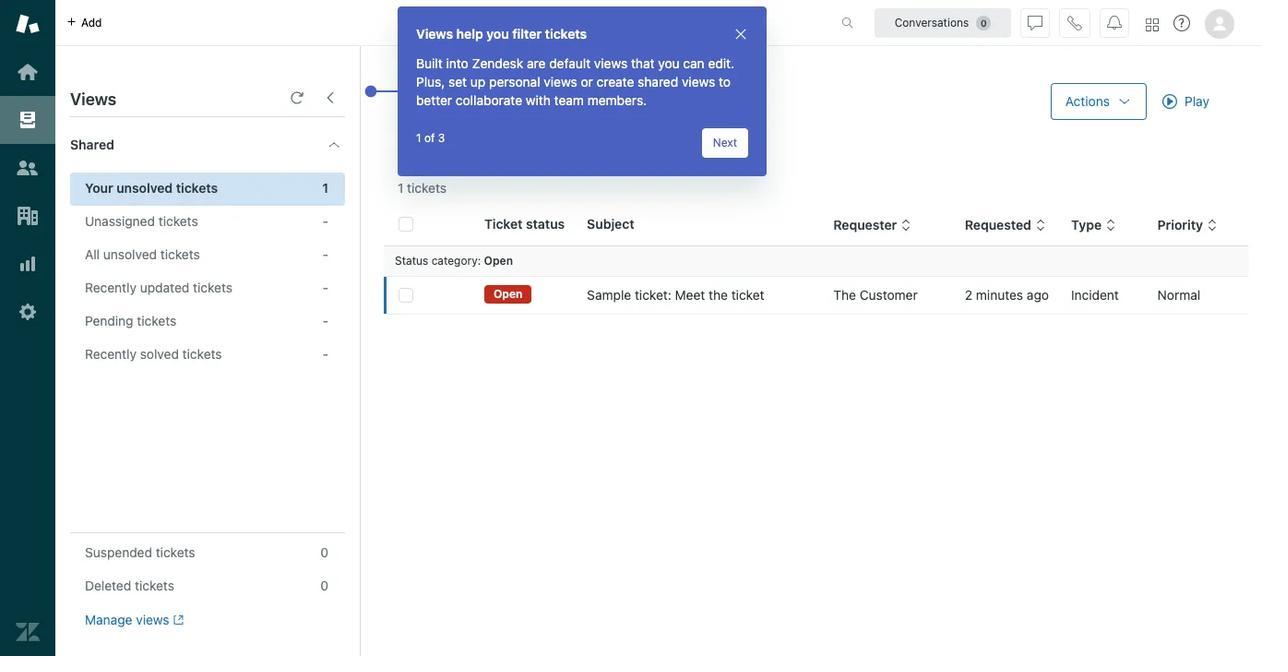 Task type: locate. For each thing, give the bounding box(es) containing it.
that
[[631, 55, 655, 71]]

with
[[526, 92, 551, 108]]

your up unassigned
[[85, 180, 113, 196]]

ticket:
[[635, 287, 672, 303]]

minutes
[[976, 287, 1023, 303]]

views
[[594, 55, 628, 71], [544, 74, 577, 90], [682, 74, 715, 90], [136, 612, 169, 628]]

0 horizontal spatial your
[[85, 180, 113, 196]]

2 - from the top
[[323, 246, 329, 262]]

2 vertical spatial unsolved
[[103, 246, 157, 262]]

conversations button
[[875, 8, 1011, 37]]

ticket
[[732, 287, 765, 303]]

1 0 from the top
[[321, 544, 329, 560]]

normal
[[1158, 287, 1201, 303]]

views image
[[16, 108, 40, 132]]

all unsolved tickets
[[85, 246, 200, 262]]

views up shared
[[70, 90, 116, 109]]

play
[[1185, 93, 1210, 109]]

all
[[85, 246, 100, 262]]

0 vertical spatial views
[[416, 26, 453, 42]]

recently up pending at left
[[85, 280, 137, 295]]

or
[[581, 74, 593, 90]]

views up create
[[594, 55, 628, 71]]

1 vertical spatial unsolved
[[116, 180, 173, 196]]

plus,
[[416, 74, 445, 90]]

-
[[323, 213, 329, 229], [323, 246, 329, 262], [323, 280, 329, 295], [323, 313, 329, 329], [323, 346, 329, 362]]

your unsolved tickets down zendesk
[[398, 84, 616, 112]]

you right help
[[487, 26, 509, 42]]

views
[[416, 26, 453, 42], [70, 90, 116, 109]]

1 horizontal spatial 1
[[416, 131, 421, 145]]

open right category:
[[484, 254, 513, 268]]

team
[[554, 92, 584, 108]]

zendesk image
[[16, 620, 40, 644]]

the
[[834, 287, 856, 303]]

customers image
[[16, 156, 40, 180]]

1 vertical spatial views
[[70, 90, 116, 109]]

close image
[[734, 27, 748, 42]]

2 0 from the top
[[321, 578, 329, 593]]

incident
[[1071, 287, 1119, 303]]

views up built
[[416, 26, 453, 42]]

zendesk support image
[[16, 12, 40, 36]]

views inside "views help you filter tickets" dialog
[[416, 26, 453, 42]]

unsolved up unassigned tickets
[[116, 180, 173, 196]]

edit.
[[708, 55, 735, 71]]

play button
[[1147, 83, 1225, 120]]

0 horizontal spatial your unsolved tickets
[[85, 180, 218, 196]]

1 vertical spatial recently
[[85, 346, 137, 362]]

requested button
[[965, 217, 1046, 234]]

set
[[449, 74, 467, 90]]

category:
[[432, 254, 481, 268]]

priority
[[1158, 217, 1203, 233]]

you
[[487, 26, 509, 42], [658, 55, 680, 71]]

main element
[[0, 0, 55, 656]]

2 minutes ago
[[965, 287, 1049, 303]]

1 vertical spatial your
[[85, 180, 113, 196]]

collaborate
[[456, 92, 522, 108]]

views down deleted tickets
[[136, 612, 169, 628]]

0 horizontal spatial views
[[70, 90, 116, 109]]

your down built
[[398, 84, 444, 112]]

recently
[[85, 280, 137, 295], [85, 346, 137, 362]]

0
[[321, 544, 329, 560], [321, 578, 329, 593]]

recently updated tickets
[[85, 280, 233, 295]]

filter
[[427, 138, 454, 152]]

0 vertical spatial your
[[398, 84, 444, 112]]

1 horizontal spatial you
[[658, 55, 680, 71]]

- for pending tickets
[[323, 313, 329, 329]]

the
[[709, 287, 728, 303]]

create
[[597, 74, 634, 90]]

type
[[1071, 217, 1102, 233]]

0 vertical spatial your unsolved tickets
[[398, 84, 616, 112]]

members.
[[588, 92, 647, 108]]

2
[[965, 287, 973, 303]]

unsolved down zendesk
[[450, 84, 543, 112]]

1
[[416, 131, 421, 145], [322, 180, 329, 196]]

subject
[[587, 216, 635, 232]]

unsolved
[[450, 84, 543, 112], [116, 180, 173, 196], [103, 246, 157, 262]]

hide panel views image
[[323, 90, 338, 105]]

conversations
[[895, 15, 969, 29]]

unassigned tickets
[[85, 213, 198, 229]]

0 vertical spatial 0
[[321, 544, 329, 560]]

recently down pending at left
[[85, 346, 137, 362]]

shared heading
[[55, 117, 360, 173]]

get started image
[[16, 60, 40, 84]]

better
[[416, 92, 452, 108]]

- for recently updated tickets
[[323, 280, 329, 295]]

manage
[[85, 612, 132, 628]]

5 - from the top
[[323, 346, 329, 362]]

1 vertical spatial open
[[494, 287, 523, 301]]

refresh views pane image
[[290, 90, 305, 105]]

1 recently from the top
[[85, 280, 137, 295]]

1 down hide panel views icon
[[322, 180, 329, 196]]

1 vertical spatial 0
[[321, 578, 329, 593]]

your unsolved tickets up unassigned tickets
[[85, 180, 218, 196]]

1 inside the 1 of 3 next
[[416, 131, 421, 145]]

updated
[[140, 280, 189, 295]]

open
[[484, 254, 513, 268], [494, 287, 523, 301]]

0 horizontal spatial 1
[[322, 180, 329, 196]]

pending
[[85, 313, 133, 329]]

open down status category: open
[[494, 287, 523, 301]]

row
[[384, 276, 1249, 314]]

1 - from the top
[[323, 213, 329, 229]]

3 - from the top
[[323, 280, 329, 295]]

1 vertical spatial you
[[658, 55, 680, 71]]

1 vertical spatial 1
[[322, 180, 329, 196]]

priority button
[[1158, 217, 1218, 234]]

you up shared
[[658, 55, 680, 71]]

0 horizontal spatial you
[[487, 26, 509, 42]]

built into zendesk are default views that you can edit. plus, set up personal views or create shared views to better collaborate with team members.
[[416, 55, 735, 108]]

4 - from the top
[[323, 313, 329, 329]]

unsolved down unassigned
[[103, 246, 157, 262]]

organizations image
[[16, 204, 40, 228]]

(opens in a new tab) image
[[169, 615, 184, 626]]

sample ticket: meet the ticket link
[[587, 286, 765, 305]]

0 vertical spatial open
[[484, 254, 513, 268]]

1 left of
[[416, 131, 421, 145]]

can
[[683, 55, 705, 71]]

ago
[[1027, 287, 1049, 303]]

the customer
[[834, 287, 918, 303]]

deleted tickets
[[85, 578, 174, 593]]

0 vertical spatial 1
[[416, 131, 421, 145]]

tickets
[[545, 26, 587, 42], [548, 84, 616, 112], [176, 180, 218, 196], [159, 213, 198, 229], [160, 246, 200, 262], [193, 280, 233, 295], [137, 313, 176, 329], [182, 346, 222, 362], [156, 544, 195, 560], [135, 578, 174, 593]]

1 horizontal spatial views
[[416, 26, 453, 42]]

your
[[398, 84, 444, 112], [85, 180, 113, 196]]

recently for recently updated tickets
[[85, 280, 137, 295]]

your unsolved tickets
[[398, 84, 616, 112], [85, 180, 218, 196]]

2 recently from the top
[[85, 346, 137, 362]]

0 vertical spatial you
[[487, 26, 509, 42]]

0 vertical spatial recently
[[85, 280, 137, 295]]

of
[[424, 131, 435, 145]]

unassigned
[[85, 213, 155, 229]]

solved
[[140, 346, 179, 362]]



Task type: vqa. For each thing, say whether or not it's contained in the screenshot.
Shared heading
yes



Task type: describe. For each thing, give the bounding box(es) containing it.
row containing sample ticket: meet the ticket
[[384, 276, 1249, 314]]

manage views link
[[85, 612, 184, 628]]

reporting image
[[16, 252, 40, 276]]

up
[[470, 74, 486, 90]]

1 for 1
[[322, 180, 329, 196]]

- for recently solved tickets
[[323, 346, 329, 362]]

personal
[[489, 74, 540, 90]]

unsolved for -
[[103, 246, 157, 262]]

1 horizontal spatial your
[[398, 84, 444, 112]]

tickets inside "views help you filter tickets" dialog
[[545, 26, 587, 42]]

1 for 1 of 3 next
[[416, 131, 421, 145]]

next
[[713, 136, 737, 149]]

into
[[446, 55, 469, 71]]

type button
[[1071, 217, 1117, 234]]

recently for recently solved tickets
[[85, 346, 137, 362]]

views down can
[[682, 74, 715, 90]]

status category: open
[[395, 254, 513, 268]]

views help you filter tickets dialog
[[398, 6, 767, 176]]

admin image
[[16, 300, 40, 324]]

shared button
[[55, 117, 308, 173]]

sample
[[587, 287, 631, 303]]

requested
[[965, 217, 1032, 233]]

deleted
[[85, 578, 131, 593]]

suspended tickets
[[85, 544, 195, 560]]

built
[[416, 55, 443, 71]]

status
[[395, 254, 428, 268]]

to
[[719, 74, 731, 90]]

0 for deleted tickets
[[321, 578, 329, 593]]

requester
[[834, 217, 897, 233]]

requester button
[[834, 217, 912, 234]]

you inside built into zendesk are default views that you can edit. plus, set up personal views or create shared views to better collaborate with team members.
[[658, 55, 680, 71]]

get help image
[[1174, 15, 1190, 31]]

unsolved for 1
[[116, 180, 173, 196]]

views help you filter tickets
[[416, 26, 587, 42]]

shared
[[638, 74, 678, 90]]

0 for suspended tickets
[[321, 544, 329, 560]]

customer
[[860, 287, 918, 303]]

1 horizontal spatial your unsolved tickets
[[398, 84, 616, 112]]

- for unassigned tickets
[[323, 213, 329, 229]]

help
[[456, 26, 483, 42]]

1 of 3 next
[[416, 131, 737, 149]]

views for views
[[70, 90, 116, 109]]

filter button
[[398, 131, 465, 161]]

views for views help you filter tickets
[[416, 26, 453, 42]]

sample ticket: meet the ticket
[[587, 287, 765, 303]]

zendesk products image
[[1146, 18, 1159, 31]]

open inside 'row'
[[494, 287, 523, 301]]

1 vertical spatial your unsolved tickets
[[85, 180, 218, 196]]

manage views
[[85, 612, 169, 628]]

next button
[[702, 128, 748, 158]]

- for all unsolved tickets
[[323, 246, 329, 262]]

3
[[438, 131, 445, 145]]

0 vertical spatial unsolved
[[450, 84, 543, 112]]

default
[[549, 55, 591, 71]]

zendesk
[[472, 55, 523, 71]]

views up the "team"
[[544, 74, 577, 90]]

shared
[[70, 137, 114, 152]]

pending tickets
[[85, 313, 176, 329]]

are
[[527, 55, 546, 71]]

meet
[[675, 287, 705, 303]]

filter
[[512, 26, 542, 42]]

suspended
[[85, 544, 152, 560]]

recently solved tickets
[[85, 346, 222, 362]]



